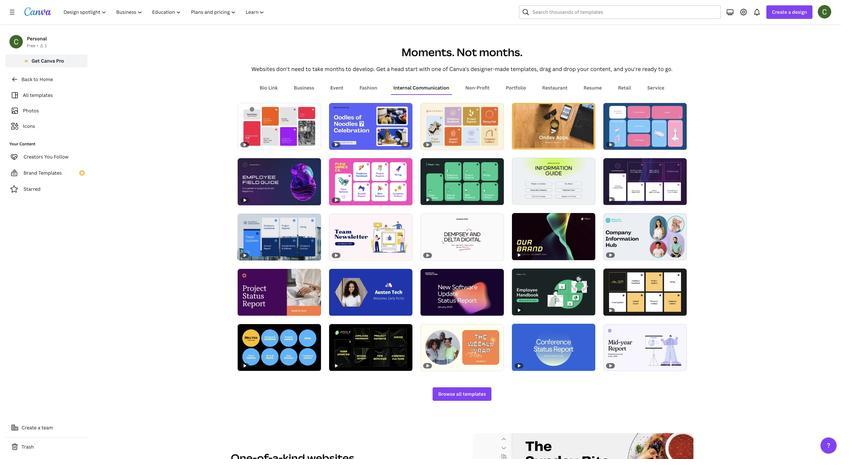 Task type: vqa. For each thing, say whether or not it's contained in the screenshot.
The Planner Personal Docs Banner In Tan Ash Grey Warm Classic Style image
no



Task type: describe. For each thing, give the bounding box(es) containing it.
moments. not months.
[[402, 45, 523, 59]]

one
[[432, 65, 442, 73]]

browse all templates link
[[433, 387, 492, 401]]

event button
[[328, 81, 346, 94]]

to left the go.
[[659, 65, 665, 73]]

drop
[[564, 65, 576, 73]]

months.
[[480, 45, 523, 59]]

personal
[[27, 35, 47, 42]]

link
[[269, 84, 278, 91]]

you're
[[625, 65, 642, 73]]

christina overa image
[[819, 5, 832, 19]]

bio link
[[260, 84, 278, 91]]

0 vertical spatial templates
[[30, 92, 53, 98]]

head
[[392, 65, 404, 73]]

1 for red pink professional gradient  internal communication website "image"
[[426, 307, 427, 312]]

don't
[[277, 65, 290, 73]]

1 of 6 for red pink professional gradient  internal communication website "image"
[[426, 307, 435, 312]]

Search search field
[[533, 6, 717, 19]]

create a team
[[22, 424, 53, 431]]

need
[[292, 65, 305, 73]]

back to home
[[22, 76, 53, 82]]

icons link
[[9, 120, 83, 133]]

design
[[793, 9, 808, 15]]

internal
[[394, 84, 412, 91]]

bio
[[260, 84, 267, 91]]

all templates link
[[9, 89, 83, 102]]

•
[[37, 43, 38, 48]]

6 for yellow professional gradient tech internal communication website image
[[525, 141, 527, 147]]

1 and from the left
[[553, 65, 563, 73]]

profit
[[477, 84, 490, 91]]

templates
[[38, 170, 62, 176]]

brand templates
[[24, 170, 62, 176]]

purple orange modern corporate  internal communication website image
[[238, 269, 321, 316]]

create for create a design
[[773, 9, 788, 15]]

top level navigation element
[[59, 5, 270, 19]]

portfolio button
[[504, 81, 529, 94]]

not
[[457, 45, 478, 59]]

develop.
[[353, 65, 375, 73]]

get canva pro
[[32, 58, 64, 64]]

6 for red pink professional gradient  internal communication website "image"
[[433, 307, 435, 312]]

resume
[[584, 84, 603, 91]]

take
[[313, 65, 324, 73]]

1 for blue and purple casual corporate tech internal communication website image
[[334, 308, 336, 313]]

communication
[[413, 84, 450, 91]]

of for yellow professional gradient tech internal communication website image
[[520, 141, 524, 147]]

resume button
[[582, 81, 605, 94]]

free
[[27, 43, 35, 48]]

all templates
[[23, 92, 53, 98]]

event
[[331, 84, 344, 91]]

1 of 6 for blue and purple casual corporate tech internal communication website image
[[334, 308, 344, 313]]

blue and purple casual corporate tech internal communication website image
[[329, 269, 413, 316]]

business
[[294, 84, 314, 91]]

websites don't need to take months to develop. get a head start with one of canva's designer-made templates, drag and drop your content, and you're ready to go.
[[252, 65, 673, 73]]

get canva pro button
[[5, 55, 87, 67]]

back to home link
[[5, 73, 87, 86]]

browse
[[439, 391, 456, 397]]

trash link
[[5, 440, 87, 454]]

internal communication
[[394, 84, 450, 91]]

go.
[[666, 65, 673, 73]]

free •
[[27, 43, 38, 48]]

your
[[578, 65, 590, 73]]

ready
[[643, 65, 658, 73]]

back
[[22, 76, 32, 82]]

fashion button
[[357, 81, 380, 94]]

canva
[[41, 58, 55, 64]]

all
[[23, 92, 29, 98]]

team
[[42, 424, 53, 431]]

6 for purple orange modern corporate  internal communication website image
[[250, 308, 252, 313]]

1 for purple orange modern corporate  internal communication website image
[[242, 308, 244, 313]]

create a team button
[[5, 421, 87, 434]]

photos
[[23, 107, 39, 114]]

bio link button
[[257, 81, 281, 94]]

restaurant button
[[540, 81, 571, 94]]

creators
[[24, 153, 43, 160]]

brand templates link
[[5, 166, 87, 180]]

create a design button
[[767, 5, 813, 19]]

trash
[[22, 444, 34, 450]]



Task type: locate. For each thing, give the bounding box(es) containing it.
to right back
[[34, 76, 38, 82]]

designer-
[[471, 65, 495, 73]]

get
[[32, 58, 40, 64], [377, 65, 386, 73]]

0 horizontal spatial and
[[553, 65, 563, 73]]

your
[[9, 141, 18, 147]]

canva's
[[450, 65, 470, 73]]

of for purple orange modern corporate  internal communication website image
[[245, 308, 249, 313]]

templates,
[[511, 65, 539, 73]]

2 horizontal spatial a
[[789, 9, 792, 15]]

start
[[406, 65, 418, 73]]

with
[[419, 65, 431, 73]]

create a design
[[773, 9, 808, 15]]

1 horizontal spatial create
[[773, 9, 788, 15]]

icons
[[23, 123, 35, 129]]

0 vertical spatial get
[[32, 58, 40, 64]]

made
[[495, 65, 510, 73]]

2 and from the left
[[614, 65, 624, 73]]

1 horizontal spatial templates
[[463, 391, 486, 397]]

0 horizontal spatial templates
[[30, 92, 53, 98]]

service
[[648, 84, 665, 91]]

get inside button
[[32, 58, 40, 64]]

creators you follow link
[[5, 150, 87, 164]]

create left team
[[22, 424, 37, 431]]

months
[[325, 65, 345, 73]]

a
[[789, 9, 792, 15], [387, 65, 390, 73], [38, 424, 40, 431]]

a for team
[[38, 424, 40, 431]]

and left you're
[[614, 65, 624, 73]]

starred
[[24, 186, 41, 192]]

service button
[[645, 81, 668, 94]]

content
[[19, 141, 35, 147]]

get left the head
[[377, 65, 386, 73]]

a left team
[[38, 424, 40, 431]]

portfolio
[[506, 84, 527, 91]]

create inside 'create a design' 'dropdown button'
[[773, 9, 788, 15]]

1 of 6 for yellow professional gradient tech internal communication website image
[[517, 141, 527, 147]]

a left design at top
[[789, 9, 792, 15]]

0 horizontal spatial create
[[22, 424, 37, 431]]

1 horizontal spatial a
[[387, 65, 390, 73]]

content,
[[591, 65, 613, 73]]

drag
[[540, 65, 552, 73]]

get left "canva" at the top of page
[[32, 58, 40, 64]]

creators you follow
[[24, 153, 69, 160]]

browse all templates
[[439, 391, 486, 397]]

a inside button
[[38, 424, 40, 431]]

internal communication button
[[391, 81, 452, 94]]

all
[[457, 391, 462, 397]]

neon green white professional gradient  internal communication website image
[[512, 158, 596, 205]]

photos link
[[9, 104, 83, 117]]

1 horizontal spatial and
[[614, 65, 624, 73]]

a for design
[[789, 9, 792, 15]]

of for blue and purple casual corporate tech internal communication website image
[[337, 308, 341, 313]]

to
[[306, 65, 311, 73], [346, 65, 352, 73], [659, 65, 665, 73], [34, 76, 38, 82]]

non-profit
[[466, 84, 490, 91]]

to left take at the left of page
[[306, 65, 311, 73]]

non-
[[466, 84, 477, 91]]

business button
[[291, 81, 317, 94]]

and
[[553, 65, 563, 73], [614, 65, 624, 73]]

restaurant
[[543, 84, 568, 91]]

0 horizontal spatial get
[[32, 58, 40, 64]]

templates right the all
[[463, 391, 486, 397]]

to right months
[[346, 65, 352, 73]]

1 for yellow professional gradient tech internal communication website image
[[517, 141, 519, 147]]

pro
[[56, 58, 64, 64]]

websites
[[252, 65, 275, 73]]

0 vertical spatial a
[[789, 9, 792, 15]]

1 vertical spatial create
[[22, 424, 37, 431]]

fashion
[[360, 84, 378, 91]]

1 vertical spatial a
[[387, 65, 390, 73]]

moments.
[[402, 45, 455, 59]]

a inside 'dropdown button'
[[789, 9, 792, 15]]

retail button
[[616, 81, 635, 94]]

0 vertical spatial create
[[773, 9, 788, 15]]

templates
[[30, 92, 53, 98], [463, 391, 486, 397]]

your content
[[9, 141, 35, 147]]

and right drag
[[553, 65, 563, 73]]

1 of 6
[[517, 141, 527, 147], [426, 307, 435, 312], [242, 308, 252, 313], [334, 308, 344, 313]]

create inside create a team button
[[22, 424, 37, 431]]

home
[[39, 76, 53, 82]]

a left the head
[[387, 65, 390, 73]]

1 vertical spatial get
[[377, 65, 386, 73]]

create left design at top
[[773, 9, 788, 15]]

you
[[44, 153, 53, 160]]

1 vertical spatial templates
[[463, 391, 486, 397]]

2 vertical spatial a
[[38, 424, 40, 431]]

yellow professional gradient tech internal communication website image
[[512, 103, 596, 150]]

starred link
[[5, 182, 87, 196]]

templates right all
[[30, 92, 53, 98]]

non-profit button
[[463, 81, 493, 94]]

1 of 6 for purple orange modern corporate  internal communication website image
[[242, 308, 252, 313]]

6 for blue and purple casual corporate tech internal communication website image
[[341, 308, 344, 313]]

1 of 6 link
[[512, 103, 596, 150], [421, 269, 504, 316], [238, 269, 321, 316], [329, 269, 413, 316]]

retail
[[619, 84, 632, 91]]

of
[[443, 65, 448, 73], [520, 141, 524, 147], [428, 307, 432, 312], [245, 308, 249, 313], [337, 308, 341, 313]]

red pink professional gradient  internal communication website image
[[421, 269, 504, 316]]

of for red pink professional gradient  internal communication website "image"
[[428, 307, 432, 312]]

None search field
[[520, 5, 722, 19]]

follow
[[54, 153, 69, 160]]

create for create a team
[[22, 424, 37, 431]]

6
[[525, 141, 527, 147], [433, 307, 435, 312], [250, 308, 252, 313], [341, 308, 344, 313]]

brand
[[24, 170, 37, 176]]

1 horizontal spatial get
[[377, 65, 386, 73]]

0 horizontal spatial a
[[38, 424, 40, 431]]

create
[[773, 9, 788, 15], [22, 424, 37, 431]]



